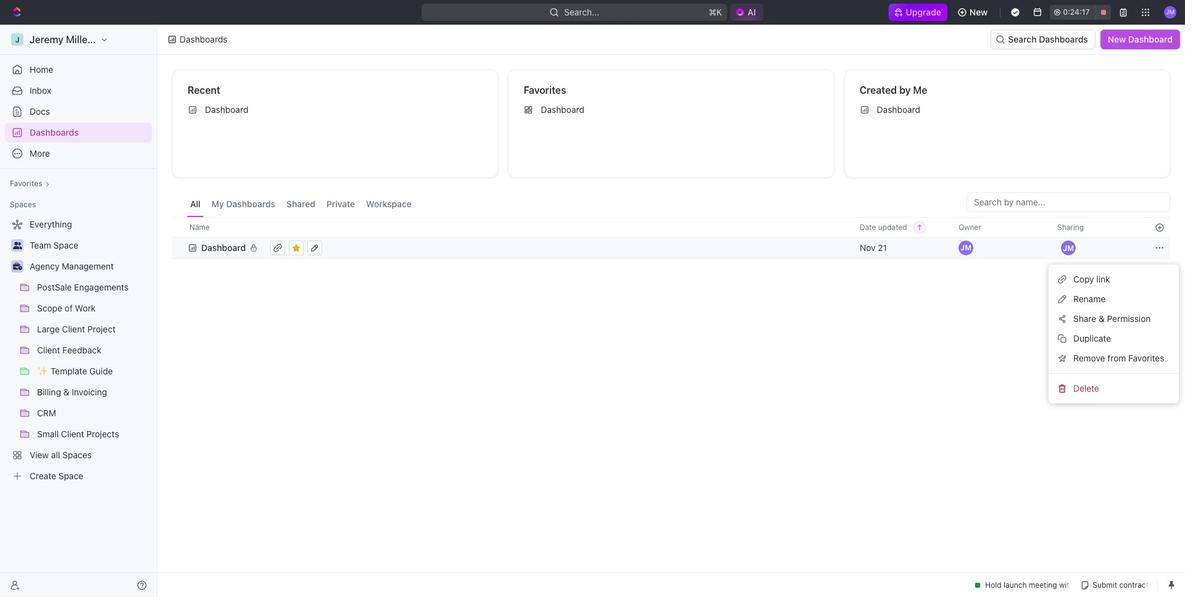 Task type: vqa. For each thing, say whether or not it's contained in the screenshot.
Created
yes



Task type: locate. For each thing, give the bounding box(es) containing it.
1 jm from the left
[[960, 243, 971, 252]]

3 dashboard link from the left
[[855, 100, 1165, 120]]

dashboard button
[[188, 236, 845, 260], [188, 236, 266, 260]]

management
[[62, 261, 114, 272]]

0 horizontal spatial jm
[[960, 243, 971, 252]]

jm for jeremy miller, , element inside jm 'button'
[[1063, 244, 1074, 253]]

dashboards inside my dashboards button
[[226, 199, 275, 209]]

search...
[[564, 7, 600, 17]]

0 horizontal spatial new
[[970, 7, 988, 17]]

link
[[1096, 274, 1110, 285]]

jm
[[960, 243, 971, 252], [1063, 244, 1074, 253]]

shared button
[[283, 193, 318, 217]]

jm inside 'button'
[[1063, 244, 1074, 253]]

new for new
[[970, 7, 988, 17]]

workspace
[[366, 199, 412, 209]]

new
[[970, 7, 988, 17], [1108, 34, 1126, 44]]

tab list containing all
[[187, 193, 415, 217]]

2 jeremy miller, , element from the left
[[1061, 241, 1076, 256]]

1 horizontal spatial jeremy miller, , element
[[1061, 241, 1076, 256]]

1 horizontal spatial new
[[1108, 34, 1126, 44]]

private
[[327, 199, 355, 209]]

new button
[[952, 2, 995, 22]]

dashboards right my
[[226, 199, 275, 209]]

1 horizontal spatial jm
[[1063, 244, 1074, 253]]

1 row from the top
[[172, 217, 1170, 238]]

table
[[172, 217, 1170, 260]]

dashboards down 0:24:17
[[1039, 34, 1088, 44]]

2 horizontal spatial dashboard link
[[855, 100, 1165, 120]]

⌘k
[[709, 7, 722, 17]]

delete
[[1073, 383, 1099, 394]]

date updated button
[[852, 218, 926, 237]]

1 vertical spatial new
[[1108, 34, 1126, 44]]

dashboard for favorites
[[541, 104, 584, 115]]

sidebar navigation
[[0, 25, 157, 597]]

dashboard for recent
[[205, 104, 248, 115]]

jeremy miller, , element
[[959, 241, 973, 256], [1061, 241, 1076, 256]]

new right upgrade
[[970, 7, 988, 17]]

remove from favorites button
[[1054, 349, 1174, 368]]

date
[[860, 223, 876, 232]]

1 dashboard link from the left
[[183, 100, 493, 120]]

upgrade link
[[889, 4, 947, 21]]

1 horizontal spatial dashboard link
[[519, 100, 829, 120]]

spaces
[[10, 200, 36, 209]]

2 row from the top
[[172, 236, 1170, 260]]

row containing name
[[172, 217, 1170, 238]]

business time image
[[13, 263, 22, 270]]

jm down owner
[[960, 243, 971, 252]]

share & permission
[[1073, 314, 1151, 324]]

table containing dashboard
[[172, 217, 1170, 260]]

favorites
[[524, 85, 566, 96], [10, 179, 42, 188], [1128, 353, 1164, 364]]

new down the 0:24:17 button
[[1108, 34, 1126, 44]]

recent
[[188, 85, 220, 96]]

dashboard link
[[183, 100, 493, 120], [519, 100, 829, 120], [855, 100, 1165, 120]]

docs
[[30, 106, 50, 117]]

0 horizontal spatial favorites
[[10, 179, 42, 188]]

jeremy miller, , element down sharing
[[1061, 241, 1076, 256]]

permission
[[1107, 314, 1151, 324]]

copy link
[[1073, 274, 1110, 285]]

row
[[172, 217, 1170, 238], [172, 236, 1170, 260]]

created
[[860, 85, 897, 96]]

home link
[[5, 60, 152, 80]]

dashboards
[[180, 34, 228, 44], [1039, 34, 1088, 44], [30, 127, 79, 138], [226, 199, 275, 209]]

jm for 2nd jeremy miller, , element from the right
[[960, 243, 971, 252]]

copy link button
[[1054, 270, 1174, 289]]

date updated
[[860, 223, 907, 232]]

from
[[1108, 353, 1126, 364]]

nov 21
[[860, 243, 887, 253]]

0 horizontal spatial jeremy miller, , element
[[959, 241, 973, 256]]

dashboards inside dashboards link
[[30, 127, 79, 138]]

2 dashboard link from the left
[[519, 100, 829, 120]]

dashboards down docs
[[30, 127, 79, 138]]

inbox link
[[5, 81, 152, 101]]

0 vertical spatial new
[[970, 7, 988, 17]]

dashboard link for created by me
[[855, 100, 1165, 120]]

dashboards up recent
[[180, 34, 228, 44]]

0 horizontal spatial dashboard link
[[183, 100, 493, 120]]

jm down sharing
[[1063, 244, 1074, 253]]

new dashboard
[[1108, 34, 1173, 44]]

tab list
[[187, 193, 415, 217]]

2 jm from the left
[[1063, 244, 1074, 253]]

row containing dashboard
[[172, 236, 1170, 260]]

agency
[[30, 261, 59, 272]]

search dashboards button
[[991, 30, 1095, 49]]

2 horizontal spatial favorites
[[1128, 353, 1164, 364]]

updated
[[878, 223, 907, 232]]

0 vertical spatial favorites
[[524, 85, 566, 96]]

dashboard
[[1128, 34, 1173, 44], [205, 104, 248, 115], [541, 104, 584, 115], [877, 104, 920, 115], [201, 243, 246, 253]]

jeremy miller, , element down owner
[[959, 241, 973, 256]]

shared
[[286, 199, 315, 209]]

1 vertical spatial favorites
[[10, 179, 42, 188]]

sharing
[[1057, 223, 1084, 232]]



Task type: describe. For each thing, give the bounding box(es) containing it.
1 jeremy miller, , element from the left
[[959, 241, 973, 256]]

my dashboards button
[[209, 193, 278, 217]]

dashboards link
[[5, 123, 152, 143]]

delete button
[[1054, 379, 1174, 399]]

copy
[[1073, 274, 1094, 285]]

search dashboards
[[1008, 34, 1088, 44]]

share
[[1073, 314, 1096, 324]]

private button
[[323, 193, 358, 217]]

new dashboard button
[[1100, 30, 1180, 49]]

search
[[1008, 34, 1037, 44]]

docs link
[[5, 102, 152, 122]]

agency management
[[30, 261, 114, 272]]

favorites inside sidebar navigation
[[10, 179, 42, 188]]

&
[[1099, 314, 1105, 324]]

dashboard inside button
[[1128, 34, 1173, 44]]

name
[[189, 223, 210, 232]]

dashboard for created by me
[[877, 104, 920, 115]]

inbox
[[30, 85, 51, 96]]

share & permission button
[[1054, 309, 1174, 329]]

agency management link
[[30, 257, 149, 277]]

my dashboards
[[212, 199, 275, 209]]

my
[[212, 199, 224, 209]]

owner
[[959, 223, 981, 232]]

by
[[899, 85, 911, 96]]

jm button
[[1057, 237, 1080, 259]]

workspace button
[[363, 193, 415, 217]]

remove
[[1073, 353, 1105, 364]]

new for new dashboard
[[1108, 34, 1126, 44]]

dashboard link for recent
[[183, 100, 493, 120]]

21
[[878, 243, 887, 253]]

home
[[30, 64, 53, 75]]

created by me
[[860, 85, 927, 96]]

favorites button
[[5, 177, 55, 191]]

nov
[[860, 243, 876, 253]]

all button
[[187, 193, 204, 217]]

0:24:17
[[1063, 7, 1090, 17]]

me
[[913, 85, 927, 96]]

2 vertical spatial favorites
[[1128, 353, 1164, 364]]

1 horizontal spatial favorites
[[524, 85, 566, 96]]

rename
[[1073, 294, 1106, 304]]

duplicate button
[[1054, 329, 1174, 349]]

dashboards inside search dashboards button
[[1039, 34, 1088, 44]]

dashboard link for favorites
[[519, 100, 829, 120]]

Search by name... text field
[[974, 193, 1163, 212]]

duplicate
[[1073, 333, 1111, 344]]

upgrade
[[906, 7, 941, 17]]

all
[[190, 199, 200, 209]]

jeremy miller, , element inside jm 'button'
[[1061, 241, 1076, 256]]

remove from favorites
[[1073, 353, 1164, 364]]

rename button
[[1054, 289, 1174, 309]]

0:24:17 button
[[1050, 5, 1111, 20]]



